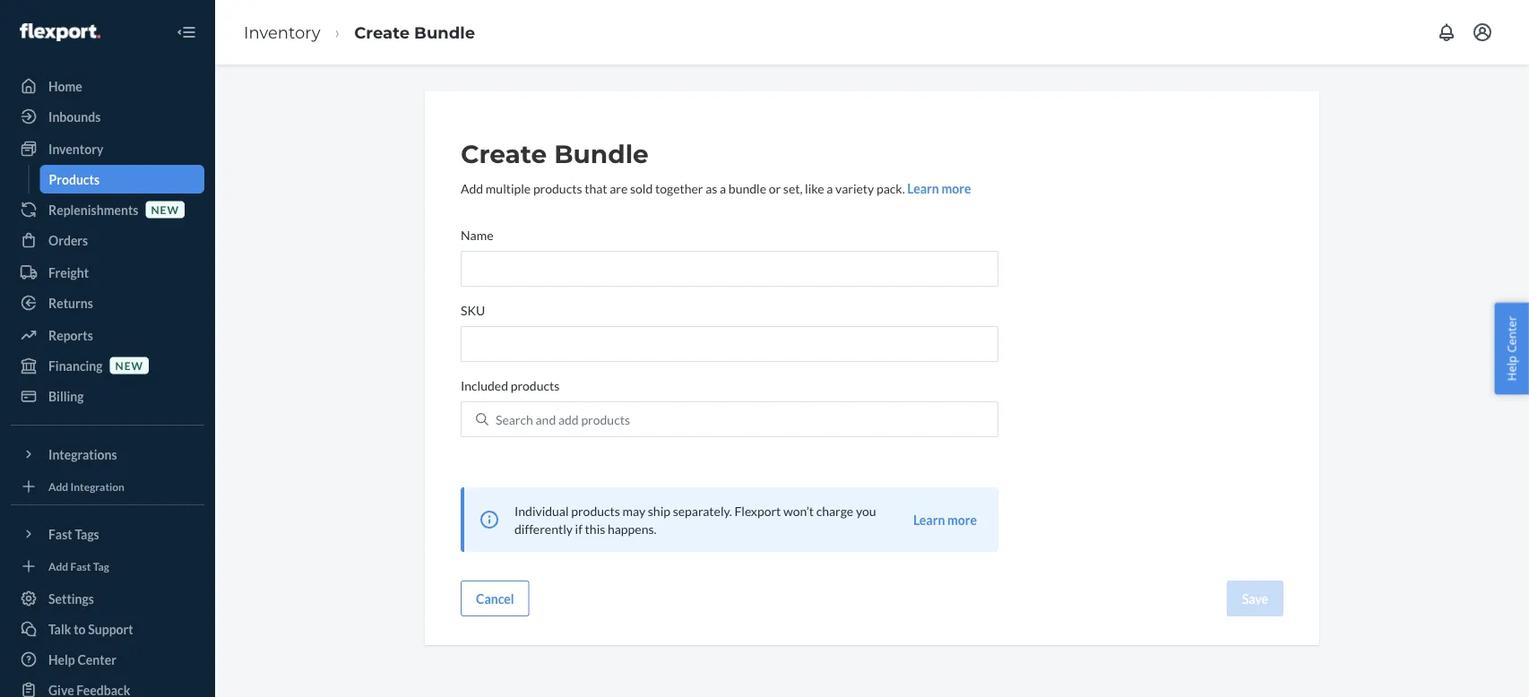 Task type: vqa. For each thing, say whether or not it's contained in the screenshot.
the bottom LEARN
yes



Task type: describe. For each thing, give the bounding box(es) containing it.
integrations
[[48, 447, 117, 462]]

add integration
[[48, 480, 125, 493]]

that
[[585, 181, 608, 196]]

and
[[536, 412, 556, 427]]

products
[[49, 172, 100, 187]]

save button
[[1227, 581, 1284, 617]]

talk to support button
[[11, 615, 204, 644]]

search image
[[476, 413, 489, 426]]

1 vertical spatial help
[[48, 652, 75, 668]]

search
[[496, 412, 533, 427]]

individual
[[515, 504, 569, 519]]

ship
[[648, 504, 671, 519]]

are
[[610, 181, 628, 196]]

products right the add
[[581, 412, 630, 427]]

as
[[706, 181, 718, 196]]

if
[[575, 521, 583, 537]]

returns
[[48, 295, 93, 311]]

name
[[461, 227, 494, 243]]

products link
[[40, 165, 204, 194]]

set,
[[784, 181, 803, 196]]

search and add products
[[496, 412, 630, 427]]

returns link
[[11, 289, 204, 317]]

separately.
[[673, 504, 732, 519]]

1 horizontal spatial create
[[461, 139, 547, 169]]

together
[[655, 181, 703, 196]]

0 horizontal spatial center
[[78, 652, 117, 668]]

save
[[1243, 591, 1269, 607]]

1 vertical spatial inventory
[[48, 141, 103, 156]]

1 vertical spatial help center
[[48, 652, 117, 668]]

bundle inside the breadcrumbs navigation
[[414, 22, 475, 42]]

center inside button
[[1504, 316, 1520, 353]]

products up and
[[511, 378, 560, 393]]

new for replenishments
[[151, 203, 179, 216]]

1 vertical spatial bundle
[[554, 139, 649, 169]]

learn more
[[914, 512, 977, 528]]

help inside button
[[1504, 356, 1520, 381]]

sku
[[461, 303, 485, 318]]

or
[[769, 181, 781, 196]]

1 a from the left
[[720, 181, 726, 196]]

2 a from the left
[[827, 181, 833, 196]]

more inside button
[[948, 512, 977, 528]]

1 vertical spatial fast
[[70, 560, 91, 573]]

inbounds link
[[11, 102, 204, 131]]

open account menu image
[[1472, 22, 1494, 43]]

happens.
[[608, 521, 657, 537]]

inventory inside the breadcrumbs navigation
[[244, 22, 321, 42]]

add for add fast tag
[[48, 560, 68, 573]]

integration
[[70, 480, 125, 493]]

won't
[[784, 504, 814, 519]]

0 vertical spatial learn more button
[[908, 179, 972, 197]]

pack.
[[877, 181, 905, 196]]

add
[[559, 412, 579, 427]]

new for financing
[[115, 359, 144, 372]]

add fast tag
[[48, 560, 109, 573]]

fast inside dropdown button
[[48, 527, 72, 542]]

0 vertical spatial more
[[942, 181, 972, 196]]

you
[[856, 504, 877, 519]]

tag
[[93, 560, 109, 573]]

billing link
[[11, 382, 204, 411]]

breadcrumbs navigation
[[230, 6, 490, 58]]

create bundle inside the breadcrumbs navigation
[[354, 22, 475, 42]]



Task type: locate. For each thing, give the bounding box(es) containing it.
reports link
[[11, 321, 204, 350]]

add left multiple
[[461, 181, 484, 196]]

products
[[533, 181, 582, 196], [511, 378, 560, 393], [581, 412, 630, 427], [571, 504, 620, 519]]

help
[[1504, 356, 1520, 381], [48, 652, 75, 668]]

may
[[623, 504, 646, 519]]

products up this
[[571, 504, 620, 519]]

new down reports link
[[115, 359, 144, 372]]

fast
[[48, 527, 72, 542], [70, 560, 91, 573]]

open notifications image
[[1437, 22, 1458, 43]]

freight
[[48, 265, 89, 280]]

1 vertical spatial create bundle
[[461, 139, 649, 169]]

0 horizontal spatial help
[[48, 652, 75, 668]]

fast tags
[[48, 527, 99, 542]]

tags
[[75, 527, 99, 542]]

cancel
[[476, 591, 514, 607]]

add multiple products that are sold together as a bundle or set, like a variety pack. learn more
[[461, 181, 972, 196]]

add fast tag link
[[11, 556, 204, 578]]

billing
[[48, 389, 84, 404]]

2 vertical spatial add
[[48, 560, 68, 573]]

add up settings
[[48, 560, 68, 573]]

help center inside button
[[1504, 316, 1520, 381]]

0 horizontal spatial inventory link
[[11, 135, 204, 163]]

create
[[354, 22, 410, 42], [461, 139, 547, 169]]

0 vertical spatial create bundle
[[354, 22, 475, 42]]

replenishments
[[48, 202, 138, 217]]

flexport logo image
[[20, 23, 100, 41]]

included products
[[461, 378, 560, 393]]

a right as
[[720, 181, 726, 196]]

1 horizontal spatial inventory link
[[244, 22, 321, 42]]

cancel button
[[461, 581, 530, 617]]

learn right 'pack.'
[[908, 181, 940, 196]]

charge
[[817, 504, 854, 519]]

1 vertical spatial add
[[48, 480, 68, 493]]

0 vertical spatial inventory
[[244, 22, 321, 42]]

1 vertical spatial inventory link
[[11, 135, 204, 163]]

1 vertical spatial center
[[78, 652, 117, 668]]

new down products 'link' on the top left of the page
[[151, 203, 179, 216]]

inventory
[[244, 22, 321, 42], [48, 141, 103, 156]]

fast left tag
[[70, 560, 91, 573]]

0 horizontal spatial a
[[720, 181, 726, 196]]

1 vertical spatial learn
[[914, 512, 945, 528]]

fast tags button
[[11, 520, 204, 549]]

bundle
[[729, 181, 767, 196]]

inbounds
[[48, 109, 101, 124]]

new
[[151, 203, 179, 216], [115, 359, 144, 372]]

1 vertical spatial learn more button
[[914, 511, 977, 529]]

flexport
[[735, 504, 781, 519]]

add for add multiple products that are sold together as a bundle or set, like a variety pack. learn more
[[461, 181, 484, 196]]

0 vertical spatial help center
[[1504, 316, 1520, 381]]

learn more button right 'pack.'
[[908, 179, 972, 197]]

financing
[[48, 358, 103, 373]]

0 vertical spatial add
[[461, 181, 484, 196]]

0 vertical spatial inventory link
[[244, 22, 321, 42]]

0 vertical spatial help
[[1504, 356, 1520, 381]]

orders link
[[11, 226, 204, 255]]

0 vertical spatial learn
[[908, 181, 940, 196]]

0 vertical spatial new
[[151, 203, 179, 216]]

variety
[[836, 181, 875, 196]]

1 horizontal spatial a
[[827, 181, 833, 196]]

learn more button right "you"
[[914, 511, 977, 529]]

talk
[[48, 622, 71, 637]]

multiple
[[486, 181, 531, 196]]

create bundle link
[[354, 22, 475, 42]]

help center button
[[1495, 303, 1530, 395]]

freight link
[[11, 258, 204, 287]]

1 vertical spatial create
[[461, 139, 547, 169]]

add left integration
[[48, 480, 68, 493]]

individual products may ship separately. flexport won't charge you differently if this happens.
[[515, 504, 877, 537]]

a right the like
[[827, 181, 833, 196]]

learn right "you"
[[914, 512, 945, 528]]

orders
[[48, 233, 88, 248]]

learn inside button
[[914, 512, 945, 528]]

0 horizontal spatial new
[[115, 359, 144, 372]]

learn
[[908, 181, 940, 196], [914, 512, 945, 528]]

to
[[74, 622, 86, 637]]

fast left tags
[[48, 527, 72, 542]]

help center
[[1504, 316, 1520, 381], [48, 652, 117, 668]]

this
[[585, 521, 606, 537]]

inventory link
[[244, 22, 321, 42], [11, 135, 204, 163]]

learn more button
[[908, 179, 972, 197], [914, 511, 977, 529]]

included
[[461, 378, 508, 393]]

home link
[[11, 72, 204, 100]]

help center link
[[11, 646, 204, 674]]

1 horizontal spatial inventory
[[244, 22, 321, 42]]

0 horizontal spatial help center
[[48, 652, 117, 668]]

0 horizontal spatial inventory
[[48, 141, 103, 156]]

a
[[720, 181, 726, 196], [827, 181, 833, 196]]

1 horizontal spatial help
[[1504, 356, 1520, 381]]

1 horizontal spatial bundle
[[554, 139, 649, 169]]

1 horizontal spatial new
[[151, 203, 179, 216]]

0 horizontal spatial bundle
[[414, 22, 475, 42]]

1 vertical spatial new
[[115, 359, 144, 372]]

0 vertical spatial center
[[1504, 316, 1520, 353]]

1 horizontal spatial center
[[1504, 316, 1520, 353]]

close navigation image
[[176, 22, 197, 43]]

add
[[461, 181, 484, 196], [48, 480, 68, 493], [48, 560, 68, 573]]

settings link
[[11, 585, 204, 613]]

products left the that
[[533, 181, 582, 196]]

products inside individual products may ship separately. flexport won't charge you differently if this happens.
[[571, 504, 620, 519]]

reports
[[48, 328, 93, 343]]

home
[[48, 78, 82, 94]]

0 vertical spatial fast
[[48, 527, 72, 542]]

integrations button
[[11, 440, 204, 469]]

0 horizontal spatial create
[[354, 22, 410, 42]]

differently
[[515, 521, 573, 537]]

center
[[1504, 316, 1520, 353], [78, 652, 117, 668]]

add integration link
[[11, 476, 204, 498]]

0 vertical spatial bundle
[[414, 22, 475, 42]]

create bundle
[[354, 22, 475, 42], [461, 139, 649, 169]]

1 vertical spatial more
[[948, 512, 977, 528]]

add for add integration
[[48, 480, 68, 493]]

talk to support
[[48, 622, 133, 637]]

None text field
[[461, 251, 999, 287]]

None text field
[[461, 326, 999, 362]]

more
[[942, 181, 972, 196], [948, 512, 977, 528]]

settings
[[48, 591, 94, 607]]

create inside the breadcrumbs navigation
[[354, 22, 410, 42]]

0 vertical spatial create
[[354, 22, 410, 42]]

support
[[88, 622, 133, 637]]

like
[[805, 181, 825, 196]]

bundle
[[414, 22, 475, 42], [554, 139, 649, 169]]

1 horizontal spatial help center
[[1504, 316, 1520, 381]]

sold
[[630, 181, 653, 196]]



